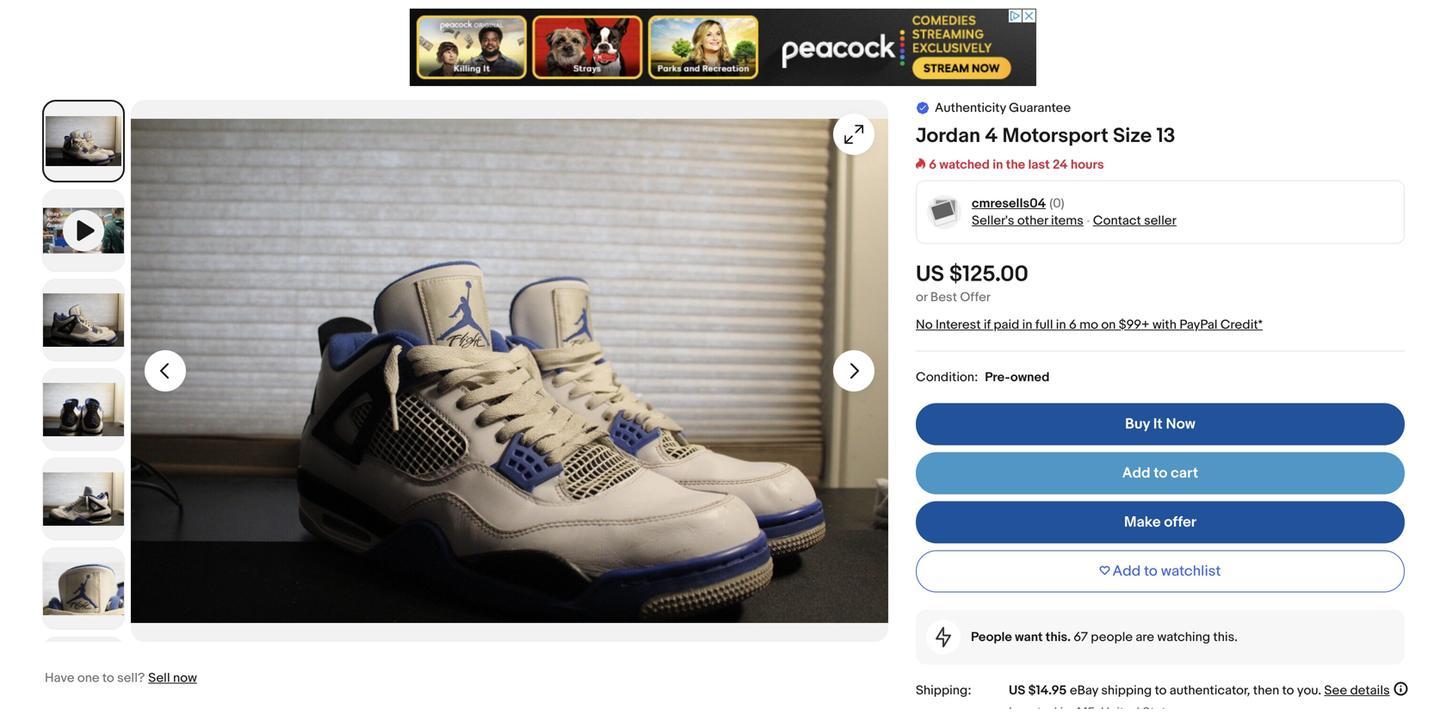 Task type: vqa. For each thing, say whether or not it's contained in the screenshot.
US within 'US $125.00 OR BEST OFFER'
yes



Task type: describe. For each thing, give the bounding box(es) containing it.
now
[[173, 671, 197, 686]]

add for add to cart
[[1123, 465, 1151, 483]]

$14.95
[[1029, 683, 1067, 699]]

us $125.00 or best offer
[[916, 261, 1029, 305]]

offer
[[1165, 514, 1197, 532]]

if
[[984, 317, 991, 333]]

to inside button
[[1145, 563, 1158, 581]]

or
[[916, 290, 928, 305]]

6 watched in the last 24 hours
[[929, 157, 1104, 173]]

authenticator,
[[1170, 683, 1251, 699]]

details
[[1351, 683, 1390, 699]]

us for $14.95
[[1009, 683, 1026, 699]]

people want this. 67 people are watching this.
[[971, 630, 1238, 645]]

condition:
[[916, 370, 978, 385]]

13
[[1157, 124, 1176, 149]]

2 this. from the left
[[1214, 630, 1238, 645]]

make
[[1125, 514, 1161, 532]]

contact seller link
[[1094, 213, 1177, 229]]

contact
[[1094, 213, 1142, 229]]

cmresells04
[[972, 196, 1046, 211]]

sell now link
[[148, 671, 197, 686]]

sell
[[148, 671, 170, 686]]

then
[[1254, 683, 1280, 699]]

to right one
[[102, 671, 114, 686]]

0 horizontal spatial in
[[993, 157, 1004, 173]]

1 horizontal spatial in
[[1023, 317, 1033, 333]]

0 horizontal spatial 6
[[929, 157, 937, 173]]

video 1 of 1 image
[[43, 190, 124, 271]]

watchlist
[[1161, 563, 1221, 581]]

watched
[[940, 157, 990, 173]]

jordan
[[916, 124, 981, 149]]

$99+
[[1119, 317, 1150, 333]]

buy it now link
[[916, 403, 1405, 446]]

guarantee
[[1009, 100, 1071, 116]]

.
[[1319, 683, 1322, 699]]

text__icon image
[[916, 100, 930, 114]]

authenticity
[[935, 100, 1006, 116]]

now
[[1166, 416, 1196, 434]]

67
[[1074, 630, 1088, 645]]

picture 2 of 12 image
[[43, 280, 124, 361]]

picture 1 of 12 image
[[44, 102, 123, 181]]

ebay
[[1070, 683, 1099, 699]]

make offer link
[[916, 502, 1405, 544]]

no
[[916, 317, 933, 333]]

interest
[[936, 317, 981, 333]]

jordan 4 motorsport size 13 - picture 1 of 12 image
[[131, 100, 889, 642]]

cmresells04 (0)
[[972, 196, 1065, 211]]

condition: pre-owned
[[916, 370, 1050, 385]]

watching
[[1158, 630, 1211, 645]]

items
[[1051, 213, 1084, 229]]

other
[[1018, 213, 1049, 229]]

seller's other items
[[972, 213, 1084, 229]]

2 horizontal spatial in
[[1056, 317, 1067, 333]]

jordan 4 motorsport size 13
[[916, 124, 1176, 149]]

4
[[985, 124, 998, 149]]



Task type: locate. For each thing, give the bounding box(es) containing it.
in left full
[[1023, 317, 1033, 333]]

size
[[1113, 124, 1152, 149]]

it
[[1154, 416, 1163, 434]]

add for add to watchlist
[[1113, 563, 1141, 581]]

1 vertical spatial add
[[1113, 563, 1141, 581]]

make offer
[[1125, 514, 1197, 532]]

buy it now
[[1126, 416, 1196, 434]]

add to cart link
[[916, 453, 1405, 495]]

sell?
[[117, 671, 145, 686]]

in left the the
[[993, 157, 1004, 173]]

0 horizontal spatial us
[[916, 261, 945, 288]]

0 vertical spatial add
[[1123, 465, 1151, 483]]

have
[[45, 671, 74, 686]]

last
[[1029, 157, 1050, 173]]

on
[[1102, 317, 1116, 333]]

24
[[1053, 157, 1068, 173]]

shipping:
[[916, 683, 972, 699]]

us for $125.00
[[916, 261, 945, 288]]

6
[[929, 157, 937, 173], [1070, 317, 1077, 333]]

owned
[[1011, 370, 1050, 385]]

one
[[77, 671, 100, 686]]

have one to sell? sell now
[[45, 671, 197, 686]]

1 vertical spatial us
[[1009, 683, 1026, 699]]

us inside the us $125.00 or best offer
[[916, 261, 945, 288]]

paid
[[994, 317, 1020, 333]]

you
[[1298, 683, 1319, 699]]

0 vertical spatial us
[[916, 261, 945, 288]]

add left cart
[[1123, 465, 1151, 483]]

seller's other items link
[[972, 213, 1084, 229]]

best
[[931, 290, 958, 305]]

picture 3 of 12 image
[[43, 369, 124, 450]]

shipping
[[1102, 683, 1152, 699]]

picture 5 of 12 image
[[43, 549, 124, 629]]

us up or
[[916, 261, 945, 288]]

offer
[[960, 290, 991, 305]]

cmresells04 link
[[972, 195, 1046, 212]]

1 horizontal spatial us
[[1009, 683, 1026, 699]]

1 horizontal spatial this.
[[1214, 630, 1238, 645]]

cart
[[1171, 465, 1199, 483]]

add down make
[[1113, 563, 1141, 581]]

picture 4 of 12 image
[[43, 459, 124, 540]]

hours
[[1071, 157, 1104, 173]]

with details__icon image
[[936, 627, 952, 648]]

cmresells04 image
[[927, 195, 962, 230]]

see details link
[[1325, 683, 1390, 699]]

paypal
[[1180, 317, 1218, 333]]

mo
[[1080, 317, 1099, 333]]

to left cart
[[1154, 465, 1168, 483]]

in
[[993, 157, 1004, 173], [1023, 317, 1033, 333], [1056, 317, 1067, 333]]

us
[[916, 261, 945, 288], [1009, 683, 1026, 699]]

1 this. from the left
[[1046, 630, 1071, 645]]

no interest if paid in full in 6 mo on $99+ with paypal credit* link
[[916, 317, 1263, 333]]

with
[[1153, 317, 1177, 333]]

are
[[1136, 630, 1155, 645]]

add to watchlist button
[[916, 551, 1405, 593]]

contact seller
[[1094, 213, 1177, 229]]

to left watchlist
[[1145, 563, 1158, 581]]

this.
[[1046, 630, 1071, 645], [1214, 630, 1238, 645]]

us left $14.95
[[1009, 683, 1026, 699]]

want
[[1015, 630, 1043, 645]]

0 vertical spatial 6
[[929, 157, 937, 173]]

pre-
[[985, 370, 1011, 385]]

no interest if paid in full in 6 mo on $99+ with paypal credit*
[[916, 317, 1263, 333]]

add to watchlist
[[1113, 563, 1221, 581]]

advertisement region
[[410, 9, 1037, 86]]

seller
[[1145, 213, 1177, 229]]

0 horizontal spatial this.
[[1046, 630, 1071, 645]]

authenticity guarantee
[[935, 100, 1071, 116]]

credit*
[[1221, 317, 1263, 333]]

people
[[1091, 630, 1133, 645]]

6 left watched
[[929, 157, 937, 173]]

$125.00
[[950, 261, 1029, 288]]

us $14.95 ebay shipping to authenticator, then to you . see details
[[1009, 683, 1390, 699]]

seller's
[[972, 213, 1015, 229]]

to left you
[[1283, 683, 1295, 699]]

this. left 67
[[1046, 630, 1071, 645]]

full
[[1036, 317, 1054, 333]]

buy
[[1126, 416, 1151, 434]]

in right full
[[1056, 317, 1067, 333]]

6 left mo
[[1070, 317, 1077, 333]]

this. right "watching"
[[1214, 630, 1238, 645]]

(0)
[[1050, 196, 1065, 211]]

to
[[1154, 465, 1168, 483], [1145, 563, 1158, 581], [102, 671, 114, 686], [1155, 683, 1167, 699], [1283, 683, 1295, 699]]

1 vertical spatial 6
[[1070, 317, 1077, 333]]

people
[[971, 630, 1013, 645]]

motorsport
[[1003, 124, 1109, 149]]

add to cart
[[1123, 465, 1199, 483]]

add inside button
[[1113, 563, 1141, 581]]

to right shipping
[[1155, 683, 1167, 699]]

see
[[1325, 683, 1348, 699]]

the
[[1006, 157, 1026, 173]]

1 horizontal spatial 6
[[1070, 317, 1077, 333]]

add
[[1123, 465, 1151, 483], [1113, 563, 1141, 581]]



